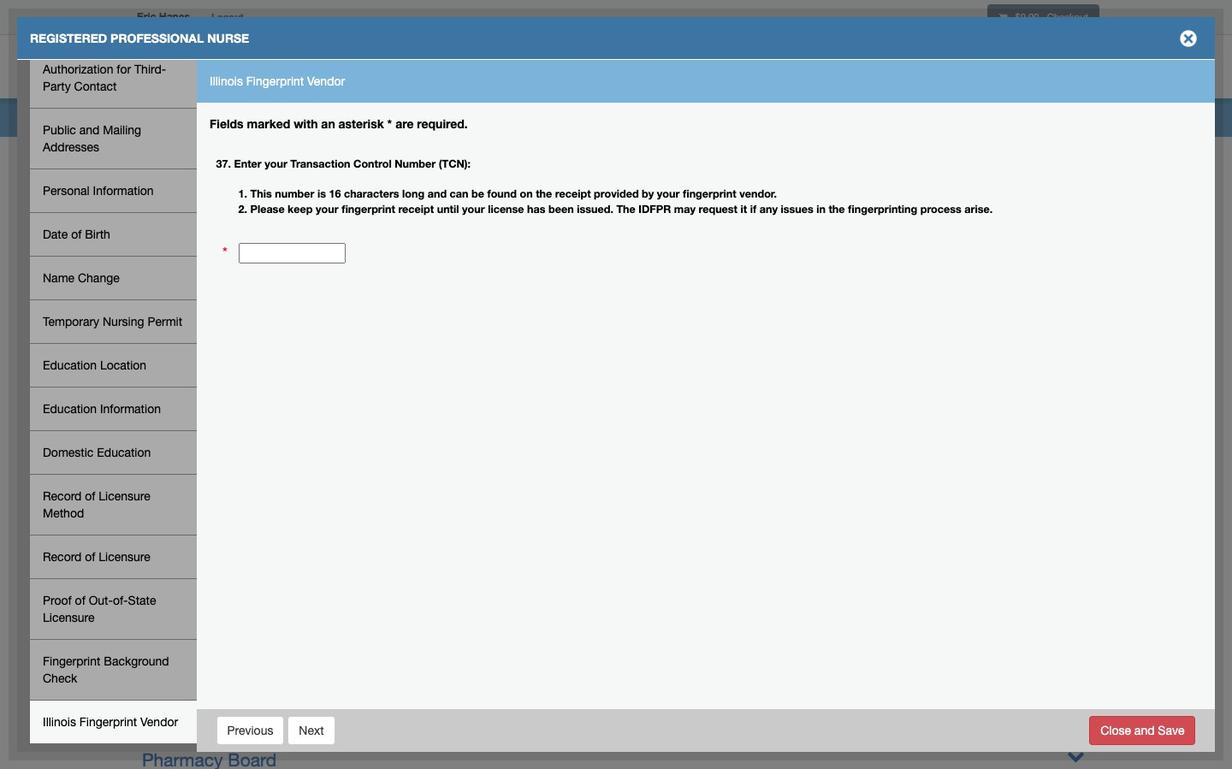 Task type: locate. For each thing, give the bounding box(es) containing it.
1 chevron down image from the top
[[1068, 719, 1086, 737]]

receipt up 'been'
[[555, 188, 591, 201]]

architecture
[[142, 250, 239, 271]]

1 vertical spatial the
[[829, 203, 845, 216]]

may
[[674, 203, 696, 216]]

fingerprint down "fingerprint background check"
[[79, 716, 137, 729]]

education down temporary
[[43, 359, 97, 372]]

0 vertical spatial chevron down image
[[1068, 719, 1086, 737]]

the up the has
[[536, 188, 552, 201]]

0 vertical spatial and
[[79, 123, 100, 137]]

process
[[921, 203, 962, 216]]

(tcn):
[[439, 157, 471, 170]]

occupational therapy board
[[142, 722, 373, 742]]

1 start from the top
[[134, 574, 159, 588]]

1 vertical spatial receipt
[[398, 203, 434, 216]]

& left nail
[[399, 306, 410, 327]]

detective, security, fingerprint & alarm contractor board link
[[142, 363, 601, 384]]

fingerprinting
[[848, 203, 918, 216]]

vendor
[[307, 74, 345, 88], [140, 716, 178, 729]]

1 start link from the top
[[134, 574, 159, 588]]

start link up 'background'
[[134, 628, 159, 641]]

1 horizontal spatial and
[[428, 188, 447, 201]]

information down location
[[100, 402, 161, 416]]

record
[[43, 490, 82, 503], [43, 550, 82, 564]]

1 vertical spatial medical
[[142, 476, 205, 497]]

medical corporation link
[[142, 476, 306, 497]]

information up birth
[[93, 184, 154, 198]]

education location
[[43, 359, 146, 372]]

of right the date
[[71, 228, 82, 241]]

and up addresses
[[79, 123, 100, 137]]

1 horizontal spatial the
[[829, 203, 845, 216]]

long
[[402, 188, 425, 201]]

collection
[[142, 278, 223, 299]]

technology
[[451, 306, 542, 327]]

third-
[[134, 62, 166, 76]]

and inside public and mailing addresses
[[79, 123, 100, 137]]

1 vertical spatial information
[[100, 402, 161, 416]]

nursing
[[103, 315, 144, 329], [142, 504, 204, 525]]

1 horizontal spatial receipt
[[555, 188, 591, 201]]

licensure up of-
[[99, 550, 150, 564]]

0 horizontal spatial receipt
[[398, 203, 434, 216]]

0 vertical spatial education
[[43, 359, 97, 372]]

out-
[[89, 594, 113, 608]]

1 horizontal spatial *
[[387, 116, 392, 131]]

information for personal information
[[93, 184, 154, 198]]

fingerprint up request
[[683, 188, 737, 201]]

on
[[520, 188, 533, 201]]

record of licensure
[[43, 550, 150, 564]]

your
[[265, 157, 288, 170], [657, 188, 680, 201], [316, 203, 339, 216], [462, 203, 485, 216]]

dental board link
[[142, 335, 247, 355]]

2 record from the top
[[43, 550, 82, 564]]

37.
[[216, 157, 231, 170]]

dental
[[142, 335, 194, 355]]

& right surgeon
[[439, 448, 451, 468]]

1 vertical spatial education
[[43, 402, 97, 416]]

my account link
[[882, 39, 977, 98]]

and inside this number is 16 characters long and can be found on the receipt provided by your fingerprint vendor. please keep your fingerprint receipt until your license has been issued. the idfpr may request it if any issues in the fingerprinting process arise.
[[428, 188, 447, 201]]

collection agency board link
[[142, 278, 342, 299]]

1 horizontal spatial fingerprint
[[683, 188, 737, 201]]

therapy
[[220, 419, 285, 440], [254, 722, 319, 742]]

fingerprint up company
[[302, 363, 389, 384]]

home
[[838, 62, 868, 74]]

it
[[741, 203, 748, 216]]

education up domestic
[[43, 402, 97, 416]]

0 vertical spatial licensure
[[99, 490, 150, 503]]

licensure down proof
[[43, 611, 95, 625]]

illinois fingerprint vendor up marked
[[210, 74, 345, 88]]

1 vertical spatial licensure
[[99, 550, 150, 564]]

addresses
[[43, 140, 99, 154]]

0 vertical spatial information
[[93, 184, 154, 198]]

fields marked with an asterisk * are required.
[[210, 116, 468, 131]]

0 vertical spatial illinois fingerprint vendor
[[210, 74, 345, 88]]

&
[[399, 306, 410, 327], [393, 363, 405, 384], [351, 448, 362, 468], [439, 448, 451, 468], [343, 504, 354, 525]]

*
[[387, 116, 392, 131], [223, 244, 228, 261]]

vendor down 'background'
[[140, 716, 178, 729]]

fingerprint up check
[[43, 655, 101, 669]]

0 vertical spatial *
[[387, 116, 392, 131]]

chevron down image inside occupational therapy board link
[[1068, 719, 1086, 737]]

licensure for record of licensure method
[[99, 490, 150, 503]]

vendor.
[[740, 188, 777, 201]]

3 start from the top
[[134, 628, 159, 641]]

1 vertical spatial illinois fingerprint vendor
[[43, 716, 178, 729]]

occupational therapy board link
[[142, 719, 1086, 742]]

37. enter your transaction control number (tcn):
[[216, 157, 471, 170]]

medical board (physician & surgeon & chiropractor) link
[[142, 448, 561, 468]]

and up until
[[428, 188, 447, 201]]

record of licensure method
[[43, 490, 150, 521]]

2 vertical spatial licensure
[[43, 611, 95, 625]]

method
[[43, 507, 84, 521]]

of inside record of licensure method
[[85, 490, 95, 503]]

start link up state
[[134, 574, 159, 588]]

1 medical from the top
[[142, 448, 205, 468]]

until
[[437, 203, 459, 216]]

1 vertical spatial and
[[428, 188, 447, 201]]

birth
[[85, 228, 110, 241]]

barber,
[[142, 306, 200, 327]]

start up state
[[134, 574, 159, 588]]

the right the in
[[829, 203, 845, 216]]

architecture board link
[[142, 250, 293, 271]]

illinois fingerprint vendor down "fingerprint background check"
[[43, 716, 178, 729]]

record for record of licensure method
[[43, 490, 82, 503]]

required.
[[417, 116, 468, 131]]

0 horizontal spatial and
[[79, 123, 100, 137]]

your down is at the top of page
[[316, 203, 339, 216]]

nail
[[415, 306, 446, 327]]

0 vertical spatial vendor
[[307, 74, 345, 88]]

education
[[43, 359, 97, 372], [43, 402, 97, 416], [97, 446, 151, 460]]

education for education location
[[43, 359, 97, 372]]

of up the out-
[[85, 550, 95, 564]]

control
[[354, 157, 392, 170]]

None text field
[[239, 244, 346, 264]]

(physician
[[264, 448, 346, 468]]

temporary
[[43, 315, 99, 329]]

nursing down medical corporation link
[[142, 504, 204, 525]]

state
[[128, 594, 156, 608]]

hanes
[[159, 10, 190, 23]]

nursing left permit
[[103, 315, 144, 329]]

provided
[[594, 188, 639, 201]]

1 vertical spatial *
[[223, 244, 228, 261]]

1 vertical spatial chevron down image
[[1068, 747, 1086, 765]]

licensure for record of licensure
[[99, 550, 150, 564]]

massage therapy board link
[[142, 419, 339, 440]]

record for record of licensure
[[43, 550, 82, 564]]

registered
[[30, 31, 107, 45]]

record down method
[[43, 550, 82, 564]]

record up method
[[43, 490, 82, 503]]

change
[[78, 271, 120, 285]]

illinois
[[210, 74, 243, 88], [43, 716, 76, 729]]

0 horizontal spatial *
[[223, 244, 228, 261]]

0 vertical spatial therapy
[[220, 419, 285, 440]]

start down state
[[134, 654, 159, 668]]

this number is 16 characters long and can be found on the receipt provided by your fingerprint vendor. please keep your fingerprint receipt until your license has been issued. the idfpr may request it if any issues in the fingerprinting process arise.
[[250, 188, 993, 216]]

of
[[71, 228, 82, 241], [85, 490, 95, 503], [85, 550, 95, 564], [75, 594, 85, 608]]

record inside record of licensure method
[[43, 490, 82, 503]]

illinois department of financial and professional regulation image
[[128, 39, 519, 93]]

chevron down image
[[1068, 719, 1086, 737], [1068, 747, 1086, 765]]

licensure inside record of licensure method
[[99, 490, 150, 503]]

2 start link from the top
[[134, 601, 159, 615]]

your right "by"
[[657, 188, 680, 201]]

1 vertical spatial fingerprint
[[342, 203, 395, 216]]

1 record from the top
[[43, 490, 82, 503]]

0 vertical spatial medical
[[142, 448, 205, 468]]

online services
[[991, 62, 1082, 74]]

0 vertical spatial nursing
[[103, 315, 144, 329]]

of for record of licensure
[[85, 550, 95, 564]]

of left the out-
[[75, 594, 85, 608]]

the
[[617, 203, 636, 216]]

2 start from the top
[[134, 601, 159, 615]]

surgeon
[[367, 448, 434, 468]]

nurse
[[207, 31, 249, 45]]

limited
[[142, 391, 201, 412]]

your right enter
[[265, 157, 288, 170]]

company
[[272, 391, 350, 412]]

party
[[43, 80, 71, 93]]

1 vertical spatial record
[[43, 550, 82, 564]]

in
[[817, 203, 826, 216]]

esthetics
[[320, 306, 394, 327]]

start up 'background'
[[134, 628, 159, 641]]

is
[[318, 188, 326, 201]]

start link right of-
[[134, 601, 159, 615]]

home link
[[824, 39, 882, 98]]

illinois up fields
[[210, 74, 243, 88]]

0 vertical spatial the
[[536, 188, 552, 201]]

1 horizontal spatial vendor
[[307, 74, 345, 88]]

start right of-
[[134, 601, 159, 615]]

fingerprint
[[683, 188, 737, 201], [342, 203, 395, 216]]

fingerprint down characters
[[342, 203, 395, 216]]

illinois down check
[[43, 716, 76, 729]]

can
[[450, 188, 469, 201]]

1 horizontal spatial illinois
[[210, 74, 243, 88]]

None button
[[216, 716, 285, 745], [288, 716, 335, 745], [1090, 716, 1196, 745], [216, 716, 285, 745], [288, 716, 335, 745], [1090, 716, 1196, 745]]

medical
[[142, 448, 205, 468], [142, 476, 205, 497]]

receipt down 'long'
[[398, 203, 434, 216]]

arise.
[[965, 203, 993, 216]]

0 vertical spatial receipt
[[555, 188, 591, 201]]

of down domestic education
[[85, 490, 95, 503]]

1 vertical spatial illinois
[[43, 716, 76, 729]]

education down education information
[[97, 446, 151, 460]]

my account
[[895, 62, 963, 74]]

0 vertical spatial record
[[43, 490, 82, 503]]

1 vertical spatial vendor
[[140, 716, 178, 729]]

2 vertical spatial education
[[97, 446, 151, 460]]

* left are
[[387, 116, 392, 131]]

with
[[294, 116, 318, 131]]

licensure down domestic education
[[99, 490, 150, 503]]

vendor up an
[[307, 74, 345, 88]]

* down accounting board link
[[223, 244, 228, 261]]

start link
[[134, 574, 159, 588], [134, 601, 159, 615], [134, 628, 159, 641], [134, 654, 159, 668]]

start link down state
[[134, 654, 159, 668]]

authorization for third- party contact
[[43, 62, 166, 93]]

of inside proof of out-of-state licensure
[[75, 594, 85, 608]]



Task type: vqa. For each thing, say whether or not it's contained in the screenshot.
Registered Nurse(RN) Application Instructions
no



Task type: describe. For each thing, give the bounding box(es) containing it.
education for education information
[[43, 402, 97, 416]]

asterisk
[[339, 116, 384, 131]]

of-
[[113, 594, 128, 608]]

of for record of licensure method
[[85, 490, 95, 503]]

please
[[250, 203, 285, 216]]

mailing
[[103, 123, 141, 137]]

of for date of birth
[[71, 228, 82, 241]]

(rn,
[[263, 504, 298, 525]]

temporary nursing permit
[[43, 315, 182, 329]]

barber, cosmetology, esthetics & nail technology board link
[[142, 306, 596, 327]]

& left alarm
[[393, 363, 405, 384]]

lpn
[[303, 504, 338, 525]]

logout
[[211, 11, 244, 22]]

logout link
[[199, 0, 257, 34]]

of for proof of out-of-state licensure
[[75, 594, 85, 608]]

$0.00
[[1016, 11, 1040, 22]]

therapy inside accounting board architecture board collection agency board barber, cosmetology, esthetics & nail technology board dental board detective, security, fingerprint & alarm contractor board limited liability company massage therapy board medical board (physician & surgeon & chiropractor) medical corporation
[[220, 419, 285, 440]]

0 vertical spatial fingerprint
[[683, 188, 737, 201]]

nursing board (rn, lpn & apn)
[[142, 504, 400, 525]]

0 vertical spatial illinois
[[210, 74, 243, 88]]

liability
[[206, 391, 267, 412]]

apn)
[[359, 504, 400, 525]]

alarm
[[410, 363, 456, 384]]

eric
[[137, 10, 156, 23]]

by
[[642, 188, 654, 201]]

2 medical from the top
[[142, 476, 205, 497]]

cosmetology,
[[205, 306, 315, 327]]

1 vertical spatial nursing
[[142, 504, 204, 525]]

fields
[[210, 116, 244, 131]]

accounting
[[142, 222, 233, 242]]

idfpr
[[639, 203, 671, 216]]

enter
[[234, 157, 262, 170]]

characters
[[344, 188, 399, 201]]

your down be
[[462, 203, 485, 216]]

3 start link from the top
[[134, 628, 159, 641]]

limited liability company link
[[142, 391, 350, 412]]

has
[[527, 203, 546, 216]]

4 start from the top
[[134, 654, 159, 668]]

name change
[[43, 271, 120, 285]]

check
[[43, 672, 77, 686]]

registered professional nurse
[[30, 31, 249, 45]]

proof
[[43, 594, 72, 608]]

agency
[[228, 278, 288, 299]]

date of birth
[[43, 228, 110, 241]]

public
[[43, 123, 76, 137]]

0 horizontal spatial illinois
[[43, 716, 76, 729]]

professional
[[111, 31, 204, 45]]

fingerprint up marked
[[246, 74, 304, 88]]

education information
[[43, 402, 161, 416]]

name
[[43, 271, 75, 285]]

if
[[751, 203, 757, 216]]

accounting board architecture board collection agency board barber, cosmetology, esthetics & nail technology board dental board detective, security, fingerprint & alarm contractor board limited liability company massage therapy board medical board (physician & surgeon & chiropractor) medical corporation
[[142, 222, 601, 497]]

personal information
[[43, 184, 154, 198]]

fingerprint background check
[[43, 655, 169, 686]]

personal
[[43, 184, 90, 198]]

& right lpn
[[343, 504, 354, 525]]

0 horizontal spatial fingerprint
[[342, 203, 395, 216]]

0 horizontal spatial the
[[536, 188, 552, 201]]

my
[[895, 62, 911, 74]]

2 chevron down image from the top
[[1068, 747, 1086, 765]]

1 vertical spatial therapy
[[254, 722, 319, 742]]

4 start link from the top
[[134, 654, 159, 668]]

authorization
[[43, 62, 113, 76]]

corporation
[[210, 476, 306, 497]]

0 horizontal spatial vendor
[[140, 716, 178, 729]]

found
[[488, 188, 517, 201]]

information for education information
[[100, 402, 161, 416]]

location
[[100, 359, 146, 372]]

licensure inside proof of out-of-state licensure
[[43, 611, 95, 625]]

eric hanes
[[137, 10, 190, 23]]

for
[[117, 62, 131, 76]]

1 horizontal spatial illinois fingerprint vendor
[[210, 74, 345, 88]]

account
[[914, 62, 963, 74]]

close window image
[[1175, 25, 1203, 52]]

contact
[[74, 80, 117, 93]]

nursing board (rn, lpn & apn) link
[[142, 504, 400, 525]]

contractor
[[461, 363, 548, 384]]

shopping cart image
[[999, 13, 1008, 22]]

0 horizontal spatial illinois fingerprint vendor
[[43, 716, 178, 729]]

an
[[321, 116, 335, 131]]

request
[[699, 203, 738, 216]]

number
[[275, 188, 315, 201]]

checkout
[[1048, 11, 1089, 22]]

license
[[488, 203, 524, 216]]

marked
[[247, 116, 290, 131]]

& left surgeon
[[351, 448, 362, 468]]

$0.00 checkout
[[1013, 11, 1089, 22]]

this
[[250, 188, 272, 201]]

fingerprint inside "fingerprint background check"
[[43, 655, 101, 669]]

services
[[1031, 62, 1079, 74]]

domestic
[[43, 446, 94, 460]]

fingerprint inside accounting board architecture board collection agency board barber, cosmetology, esthetics & nail technology board dental board detective, security, fingerprint & alarm contractor board limited liability company massage therapy board medical board (physician & surgeon & chiropractor) medical corporation
[[302, 363, 389, 384]]



